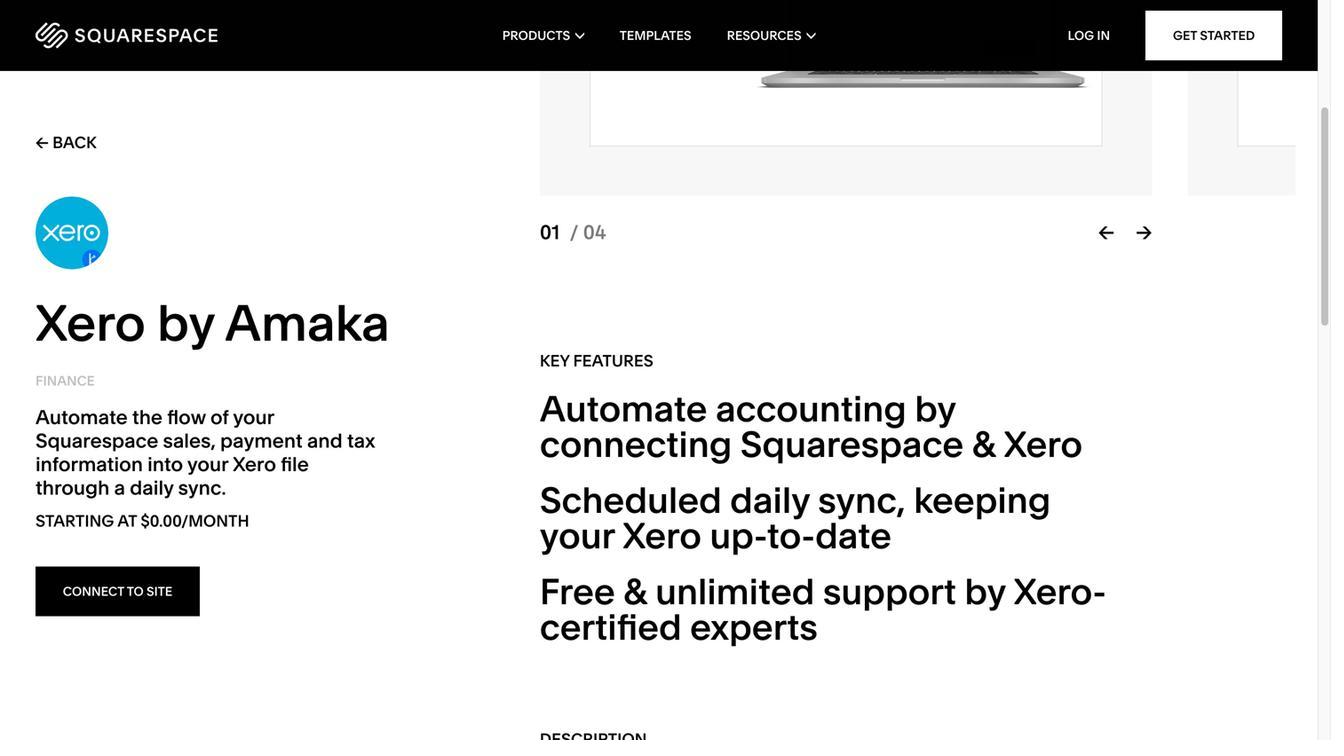 Task type: locate. For each thing, give the bounding box(es) containing it.
in
[[1097, 28, 1110, 43]]

& right free
[[624, 570, 647, 614]]

xero left up-
[[623, 514, 702, 558]]

certified
[[540, 606, 682, 649]]

squarespace logo link
[[36, 22, 285, 49]]

experts
[[690, 606, 818, 649]]

automate inside automate accounting by connecting squarespace & xero
[[540, 387, 708, 431]]

extension example image
[[590, 0, 1103, 147], [1238, 0, 1332, 147]]

1 vertical spatial &
[[624, 570, 647, 614]]

your inside scheduled daily sync, keeping your xero up-to-date
[[540, 514, 615, 558]]

features
[[573, 351, 654, 371]]

your right 'of'
[[233, 406, 274, 430]]

keeping
[[914, 479, 1051, 522]]

templates
[[620, 28, 692, 43]]

to
[[127, 584, 144, 599]]

squarespace
[[741, 423, 964, 466], [36, 429, 158, 453]]

2 horizontal spatial by
[[965, 570, 1006, 614]]

by
[[157, 293, 215, 354], [915, 387, 956, 431], [965, 570, 1006, 614]]

&
[[972, 423, 996, 466], [624, 570, 647, 614]]

key
[[540, 351, 570, 371]]

0 vertical spatial ←
[[36, 133, 49, 152]]

xero
[[36, 293, 146, 354], [1004, 423, 1083, 466], [233, 452, 276, 476], [623, 514, 702, 558]]

0 horizontal spatial extension example image
[[590, 0, 1103, 147]]

daily
[[130, 476, 174, 500], [730, 479, 810, 522]]

0 horizontal spatial daily
[[130, 476, 174, 500]]

up-
[[710, 514, 767, 558]]

1 vertical spatial ←
[[1099, 220, 1115, 244]]

daily inside scheduled daily sync, keeping your xero up-to-date
[[730, 479, 810, 522]]

1 horizontal spatial &
[[972, 423, 996, 466]]

0 vertical spatial by
[[157, 293, 215, 354]]

your up free
[[540, 514, 615, 558]]

daily right a
[[130, 476, 174, 500]]

and
[[307, 429, 343, 453]]

support
[[823, 570, 957, 614]]

automate the flow of your squarespace sales, payment and tax information into your xero file through a daily sync.
[[36, 406, 375, 500]]

2 vertical spatial your
[[540, 514, 615, 558]]

automate for automate accounting by connecting squarespace & xero
[[540, 387, 708, 431]]

1 horizontal spatial automate
[[540, 387, 708, 431]]

tax
[[347, 429, 375, 453]]

xero up 'keeping'
[[1004, 423, 1083, 466]]

your for automate the flow of your squarespace sales, payment and tax information into your xero file through a daily sync.
[[233, 406, 274, 430]]

your
[[233, 406, 274, 430], [187, 452, 228, 476], [540, 514, 615, 558]]

unlimited
[[656, 570, 815, 614]]

1 horizontal spatial ←
[[1099, 220, 1115, 244]]

sync,
[[818, 479, 906, 522]]

1 horizontal spatial squarespace
[[741, 423, 964, 466]]

squarespace up sync, at the right bottom of page
[[741, 423, 964, 466]]

to-
[[767, 514, 816, 558]]

automate inside automate the flow of your squarespace sales, payment and tax information into your xero file through a daily sync.
[[36, 406, 128, 430]]

04
[[583, 220, 606, 244]]

sync.
[[178, 476, 226, 500]]

log             in
[[1068, 28, 1110, 43]]

0 vertical spatial your
[[233, 406, 274, 430]]

0 horizontal spatial &
[[624, 570, 647, 614]]

xero left the "file" on the left bottom of page
[[233, 452, 276, 476]]

← for ←
[[1099, 220, 1115, 244]]

starting at $0.00/month
[[36, 512, 249, 531]]

the
[[132, 406, 163, 430]]

← back
[[36, 133, 97, 152]]

0 vertical spatial &
[[972, 423, 996, 466]]

xero up finance
[[36, 293, 146, 354]]

1 horizontal spatial daily
[[730, 479, 810, 522]]

products
[[503, 28, 570, 43]]

← button
[[1099, 220, 1115, 244]]

0 horizontal spatial ←
[[36, 133, 49, 152]]

squarespace up a
[[36, 429, 158, 453]]

01
[[540, 220, 560, 244]]

squarespace logo image
[[36, 22, 218, 49]]

automate down features
[[540, 387, 708, 431]]

daily down automate accounting by connecting squarespace & xero on the bottom of the page
[[730, 479, 810, 522]]

2 vertical spatial by
[[965, 570, 1006, 614]]

0 horizontal spatial by
[[157, 293, 215, 354]]

2 horizontal spatial your
[[540, 514, 615, 558]]

xero inside automate the flow of your squarespace sales, payment and tax information into your xero file through a daily sync.
[[233, 452, 276, 476]]

1 horizontal spatial by
[[915, 387, 956, 431]]

& up 'keeping'
[[972, 423, 996, 466]]

resources
[[727, 28, 802, 43]]

your right into
[[187, 452, 228, 476]]

a
[[114, 476, 125, 500]]

automate down finance
[[36, 406, 128, 430]]

1 horizontal spatial extension example image
[[1238, 0, 1332, 147]]

file
[[281, 452, 309, 476]]

by inside free & unlimited support by xero- certified experts
[[965, 570, 1006, 614]]

← left → button
[[1099, 220, 1115, 244]]

log             in link
[[1068, 28, 1110, 43]]

daily inside automate the flow of your squarespace sales, payment and tax information into your xero file through a daily sync.
[[130, 476, 174, 500]]

xero inside scheduled daily sync, keeping your xero up-to-date
[[623, 514, 702, 558]]

0 horizontal spatial squarespace
[[36, 429, 158, 453]]

← left back
[[36, 133, 49, 152]]

templates link
[[620, 0, 692, 71]]

products button
[[503, 0, 584, 71]]

automate
[[540, 387, 708, 431], [36, 406, 128, 430]]

←
[[36, 133, 49, 152], [1099, 220, 1115, 244]]

0 horizontal spatial automate
[[36, 406, 128, 430]]

1 vertical spatial your
[[187, 452, 228, 476]]

1 horizontal spatial your
[[233, 406, 274, 430]]

key features
[[540, 351, 654, 371]]

at
[[117, 512, 137, 531]]

accounting
[[716, 387, 907, 431]]

squarespace inside automate the flow of your squarespace sales, payment and tax information into your xero file through a daily sync.
[[36, 429, 158, 453]]

1 vertical spatial by
[[915, 387, 956, 431]]

connect to site
[[63, 584, 173, 599]]



Task type: vqa. For each thing, say whether or not it's contained in the screenshot.
the Templates
yes



Task type: describe. For each thing, give the bounding box(es) containing it.
connect to site link
[[36, 567, 200, 617]]

scheduled daily sync, keeping your xero up-to-date
[[540, 479, 1051, 558]]

amaka
[[225, 293, 390, 354]]

/
[[570, 220, 579, 244]]

automate accounting by connecting squarespace & xero
[[540, 387, 1083, 466]]

01 / 04
[[540, 220, 606, 244]]

xero-
[[1014, 570, 1107, 614]]

1 extension example image from the left
[[590, 0, 1103, 147]]

logo image
[[36, 197, 108, 270]]

started
[[1200, 28, 1255, 43]]

connect
[[63, 584, 124, 599]]

through
[[36, 476, 110, 500]]

into
[[148, 452, 183, 476]]

connecting
[[540, 423, 732, 466]]

site
[[147, 584, 173, 599]]

free & unlimited support by xero- certified experts
[[540, 570, 1107, 649]]

2 extension example image from the left
[[1238, 0, 1332, 147]]

automate for automate the flow of your squarespace sales, payment and tax information into your xero file through a daily sync.
[[36, 406, 128, 430]]

free
[[540, 570, 615, 614]]

get started link
[[1146, 11, 1283, 60]]

get started
[[1173, 28, 1255, 43]]

your for scheduled daily sync, keeping your xero up-to-date
[[540, 514, 615, 558]]

squarespace inside automate accounting by connecting squarespace & xero
[[741, 423, 964, 466]]

by inside automate accounting by connecting squarespace & xero
[[915, 387, 956, 431]]

starting
[[36, 512, 114, 531]]

get
[[1173, 28, 1198, 43]]

sales,
[[163, 429, 216, 453]]

finance
[[36, 373, 95, 390]]

$0.00/month
[[141, 512, 249, 531]]

→
[[1136, 220, 1152, 244]]

scheduled
[[540, 479, 722, 522]]

of
[[210, 406, 229, 430]]

flow
[[167, 406, 206, 430]]

log
[[1068, 28, 1095, 43]]

information
[[36, 452, 143, 476]]

← for ← back
[[36, 133, 49, 152]]

payment
[[220, 429, 303, 453]]

back
[[52, 133, 97, 152]]

& inside free & unlimited support by xero- certified experts
[[624, 570, 647, 614]]

→ button
[[1136, 220, 1152, 244]]

0 horizontal spatial your
[[187, 452, 228, 476]]

xero inside automate accounting by connecting squarespace & xero
[[1004, 423, 1083, 466]]

xero by amaka
[[36, 293, 390, 354]]

resources button
[[727, 0, 816, 71]]

date
[[816, 514, 892, 558]]

& inside automate accounting by connecting squarespace & xero
[[972, 423, 996, 466]]



